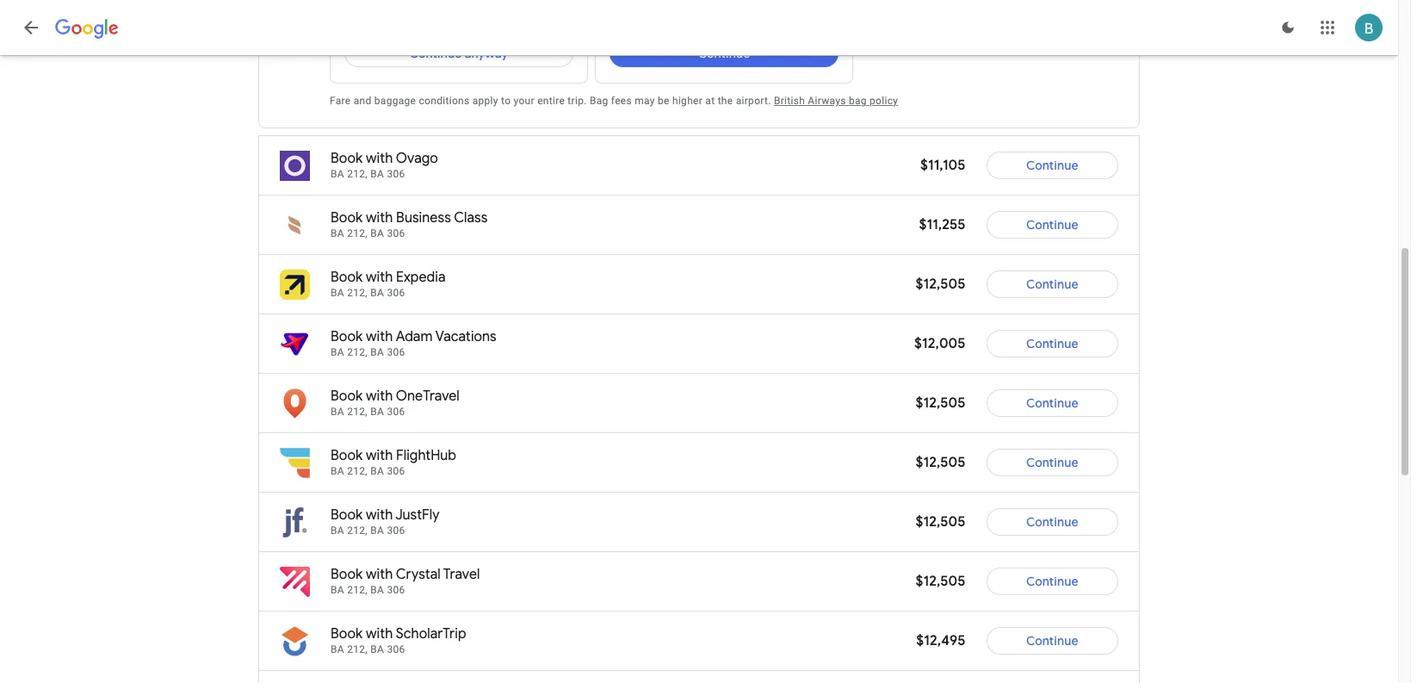 Task type: describe. For each thing, give the bounding box(es) containing it.
book with onetravel ba 212, ba 306
[[331, 388, 460, 418]]

to
[[501, 95, 511, 107]]

306 for flighthub
[[387, 465, 405, 477]]

trip.
[[568, 95, 587, 107]]

your
[[514, 95, 535, 107]]

$12,495
[[917, 632, 966, 649]]

$12,505 for book with flighthub
[[916, 454, 966, 471]]

book with justfly ba 212, ba 306
[[331, 506, 440, 537]]

$12,505 for book with onetravel
[[916, 394, 966, 412]]

flight numbers ba 212, ba 306 text field for flighthub
[[331, 465, 405, 477]]

12005 US dollars text field
[[915, 335, 966, 352]]

212, inside book with crystal travel ba 212, ba 306
[[347, 584, 368, 596]]

fare
[[330, 95, 351, 107]]

$11,255
[[920, 216, 966, 233]]

212, for book with flighthub
[[347, 465, 368, 477]]

212, for book with scholartrip
[[347, 643, 368, 655]]

$12,505 for book with justfly
[[916, 513, 966, 531]]

12505 us dollars text field for book with onetravel
[[916, 394, 966, 412]]

business
[[396, 209, 451, 227]]

continue for book with adam vacations
[[1027, 336, 1079, 351]]

justfly
[[395, 506, 440, 524]]

vacations
[[436, 328, 497, 345]]

continue inside button
[[410, 46, 462, 61]]

$12,505 for book with expedia
[[916, 276, 966, 293]]

with for expedia
[[366, 269, 393, 286]]

with for justfly
[[366, 506, 393, 524]]

$12,005
[[915, 335, 966, 352]]

continue button for book with crystal travel
[[987, 561, 1119, 602]]

212, inside book with business class ba 212, ba 306
[[347, 227, 368, 239]]

book with business class ba 212, ba 306
[[331, 209, 488, 239]]

at
[[706, 95, 715, 107]]

continue for book with business class
[[1027, 217, 1079, 233]]

212, inside book with adam vacations ba 212, ba 306
[[347, 346, 368, 358]]

book for book with business class
[[331, 209, 363, 227]]

continue for book with ovago
[[1027, 158, 1079, 173]]

with for crystal
[[366, 566, 393, 583]]

fees
[[611, 95, 632, 107]]

306 for onetravel
[[387, 406, 405, 418]]

onetravel
[[396, 388, 460, 405]]

crystal
[[396, 566, 441, 583]]

with for onetravel
[[366, 388, 393, 405]]

adam
[[396, 328, 433, 345]]

continue for book with crystal travel
[[1027, 574, 1079, 589]]

continue for book with flighthub
[[1027, 455, 1079, 470]]

travel
[[443, 566, 480, 583]]

book for book with ovago
[[331, 150, 363, 167]]

continue anyway button
[[345, 33, 574, 74]]

book for book with justfly
[[331, 506, 363, 524]]

bag
[[590, 95, 609, 107]]

go back image
[[21, 17, 41, 38]]

306 for justfly
[[387, 525, 405, 537]]

expedia
[[396, 269, 446, 286]]

continue for book with onetravel
[[1027, 395, 1079, 411]]

continue button for book with flighthub
[[987, 442, 1119, 483]]

entire
[[538, 95, 565, 107]]

airways
[[808, 95, 846, 107]]

212, for book with ovago
[[347, 168, 368, 180]]

12505 us dollars text field for book with crystal travel
[[916, 573, 966, 590]]

12495 US dollars text field
[[917, 632, 966, 649]]

306 inside book with crystal travel ba 212, ba 306
[[387, 584, 405, 596]]

continue anyway
[[410, 46, 508, 61]]

may
[[635, 95, 655, 107]]

306 for scholartrip
[[387, 643, 405, 655]]

continue for book with justfly
[[1027, 514, 1079, 530]]

fare and baggage conditions apply to your entire trip.  bag fees may be higher at the airport. british airways bag policy
[[330, 95, 899, 107]]

and
[[354, 95, 372, 107]]

$12,505 for book with crystal travel
[[916, 573, 966, 590]]

306 for expedia
[[387, 287, 405, 299]]

12505 us dollars text field for book with flighthub
[[916, 454, 966, 471]]

continue for book with scholartrip
[[1027, 633, 1079, 649]]

book for book with adam vacations
[[331, 328, 363, 345]]



Task type: locate. For each thing, give the bounding box(es) containing it.
9 306 from the top
[[387, 643, 405, 655]]

continue button
[[610, 33, 839, 74], [987, 145, 1119, 186], [987, 204, 1119, 245], [987, 264, 1119, 305], [987, 323, 1119, 364], [987, 382, 1119, 424], [987, 442, 1119, 483], [987, 501, 1119, 543], [987, 561, 1119, 602], [987, 620, 1119, 661]]

306 for ovago
[[387, 168, 405, 180]]

5 212, from the top
[[347, 406, 368, 418]]

7 212, from the top
[[347, 525, 368, 537]]

212, inside book with expedia ba 212, ba 306
[[347, 287, 368, 299]]

with inside book with flighthub ba 212, ba 306
[[366, 447, 393, 464]]

flight numbers ba 212, ba 306 text field for adam
[[331, 346, 405, 358]]

flight numbers ba 212, ba 306 text field down expedia
[[331, 287, 405, 299]]

book for book with crystal travel
[[331, 566, 363, 583]]

306 down business
[[387, 227, 405, 239]]

2 flight numbers ba 212, ba 306 text field from the top
[[331, 406, 405, 418]]

book with flighthub ba 212, ba 306
[[331, 447, 457, 477]]

continue button for book with justfly
[[987, 501, 1119, 543]]

306
[[387, 168, 405, 180], [387, 227, 405, 239], [387, 287, 405, 299], [387, 346, 405, 358], [387, 406, 405, 418], [387, 465, 405, 477], [387, 525, 405, 537], [387, 584, 405, 596], [387, 643, 405, 655]]

2 vertical spatial flight numbers ba 212, ba 306 text field
[[331, 643, 405, 655]]

ba
[[331, 168, 344, 180], [371, 168, 384, 180], [331, 227, 344, 239], [371, 227, 384, 239], [331, 287, 344, 299], [371, 287, 384, 299], [331, 346, 344, 358], [371, 346, 384, 358], [331, 406, 344, 418], [371, 406, 384, 418], [331, 465, 344, 477], [371, 465, 384, 477], [331, 525, 344, 537], [371, 525, 384, 537], [331, 584, 344, 596], [371, 584, 384, 596], [331, 643, 344, 655], [371, 643, 384, 655]]

6 book from the top
[[331, 447, 363, 464]]

airport.
[[736, 95, 771, 107]]

the
[[718, 95, 733, 107]]

212, inside the book with justfly ba 212, ba 306
[[347, 525, 368, 537]]

book inside the book with ovago ba 212, ba 306
[[331, 150, 363, 167]]

Flight numbers BA 212, BA 306 text field
[[331, 525, 405, 537], [331, 584, 405, 596], [331, 643, 405, 655]]

book inside book with onetravel ba 212, ba 306
[[331, 388, 363, 405]]

book down the book with justfly ba 212, ba 306
[[331, 566, 363, 583]]

2 12505 us dollars text field from the top
[[916, 513, 966, 531]]

continue button for book with adam vacations
[[987, 323, 1119, 364]]

4 $12,505 from the top
[[916, 513, 966, 531]]

212, up book with expedia ba 212, ba 306
[[347, 227, 368, 239]]

1 12505 us dollars text field from the top
[[916, 394, 966, 412]]

book with expedia ba 212, ba 306
[[331, 269, 446, 299]]

9 212, from the top
[[347, 643, 368, 655]]

3 flight numbers ba 212, ba 306 text field from the top
[[331, 643, 405, 655]]

book for book with flighthub
[[331, 447, 363, 464]]

8 212, from the top
[[347, 584, 368, 596]]

212, up book with onetravel ba 212, ba 306 in the bottom of the page
[[347, 346, 368, 358]]

306 inside the book with ovago ba 212, ba 306
[[387, 168, 405, 180]]

$12,505
[[916, 276, 966, 293], [916, 394, 966, 412], [916, 454, 966, 471], [916, 513, 966, 531], [916, 573, 966, 590]]

2 306 from the top
[[387, 227, 405, 239]]

7 with from the top
[[366, 506, 393, 524]]

british
[[774, 95, 805, 107]]

0 vertical spatial flight numbers ba 212, ba 306 text field
[[331, 168, 405, 180]]

212, inside book with flighthub ba 212, ba 306
[[347, 465, 368, 477]]

with left crystal
[[366, 566, 393, 583]]

apply
[[473, 95, 499, 107]]

4 book from the top
[[331, 328, 363, 345]]

212,
[[347, 168, 368, 180], [347, 227, 368, 239], [347, 287, 368, 299], [347, 346, 368, 358], [347, 406, 368, 418], [347, 465, 368, 477], [347, 525, 368, 537], [347, 584, 368, 596], [347, 643, 368, 655]]

book for book with expedia
[[331, 269, 363, 286]]

5 with from the top
[[366, 388, 393, 405]]

4 306 from the top
[[387, 346, 405, 358]]

2 flight numbers ba 212, ba 306 text field from the top
[[331, 287, 405, 299]]

8 book from the top
[[331, 566, 363, 583]]

class
[[454, 209, 488, 227]]

with inside book with crystal travel ba 212, ba 306
[[366, 566, 393, 583]]

anyway
[[465, 46, 508, 61]]

212, inside book with scholartrip ba 212, ba 306
[[347, 643, 368, 655]]

306 down scholartrip
[[387, 643, 405, 655]]

2 vertical spatial flight numbers ba 212, ba 306 text field
[[331, 465, 405, 477]]

book down flight numbers ba 212, ba 306 text field
[[331, 269, 363, 286]]

flight numbers ba 212, ba 306 text field up book with flighthub ba 212, ba 306
[[331, 406, 405, 418]]

flight numbers ba 212, ba 306 text field for onetravel
[[331, 406, 405, 418]]

5 book from the top
[[331, 388, 363, 405]]

306 down adam
[[387, 346, 405, 358]]

flight numbers ba 212, ba 306 text field for justfly
[[331, 525, 405, 537]]

with left justfly
[[366, 506, 393, 524]]

212, for book with justfly
[[347, 525, 368, 537]]

book inside book with business class ba 212, ba 306
[[331, 209, 363, 227]]

306 down flighthub
[[387, 465, 405, 477]]

change appearance image
[[1268, 7, 1309, 48]]

Flight numbers BA 212, BA 306 text field
[[331, 168, 405, 180], [331, 287, 405, 299], [331, 465, 405, 477]]

306 inside book with business class ba 212, ba 306
[[387, 227, 405, 239]]

book up flight numbers ba 212, ba 306 text field
[[331, 209, 363, 227]]

9 book from the top
[[331, 625, 363, 643]]

with inside the book with justfly ba 212, ba 306
[[366, 506, 393, 524]]

continue for book with expedia
[[1027, 276, 1079, 292]]

continue button for book with ovago
[[987, 145, 1119, 186]]

book inside book with scholartrip ba 212, ba 306
[[331, 625, 363, 643]]

306 inside book with expedia ba 212, ba 306
[[387, 287, 405, 299]]

1 vertical spatial 12505 us dollars text field
[[916, 513, 966, 531]]

with inside book with scholartrip ba 212, ba 306
[[366, 625, 393, 643]]

2 book from the top
[[331, 209, 363, 227]]

book up book with flighthub ba 212, ba 306
[[331, 388, 363, 405]]

flight numbers ba 212, ba 306 text field for crystal
[[331, 584, 405, 596]]

1 $12,505 from the top
[[916, 276, 966, 293]]

continue button for book with scholartrip
[[987, 620, 1119, 661]]

8 with from the top
[[366, 566, 393, 583]]

2 flight numbers ba 212, ba 306 text field from the top
[[331, 584, 405, 596]]

2 with from the top
[[366, 209, 393, 227]]

book inside book with adam vacations ba 212, ba 306
[[331, 328, 363, 345]]

306 down "ovago"
[[387, 168, 405, 180]]

1 12505 us dollars text field from the top
[[916, 276, 966, 293]]

with up flight numbers ba 212, ba 306 text field
[[366, 209, 393, 227]]

with for adam
[[366, 328, 393, 345]]

Flight numbers BA 212, BA 306 text field
[[331, 346, 405, 358], [331, 406, 405, 418]]

1 vertical spatial flight numbers ba 212, ba 306 text field
[[331, 287, 405, 299]]

with left expedia
[[366, 269, 393, 286]]

with for flighthub
[[366, 447, 393, 464]]

book for book with scholartrip
[[331, 625, 363, 643]]

12505 US dollars text field
[[916, 276, 966, 293], [916, 513, 966, 531]]

continue button for book with onetravel
[[987, 382, 1119, 424]]

212, inside book with onetravel ba 212, ba 306
[[347, 406, 368, 418]]

3 $12,505 from the top
[[916, 454, 966, 471]]

11105 US dollars text field
[[921, 157, 966, 174]]

6 with from the top
[[366, 447, 393, 464]]

0 vertical spatial 12505 us dollars text field
[[916, 394, 966, 412]]

with left flighthub
[[366, 447, 393, 464]]

flight numbers ba 212, ba 306 text field up the book with justfly ba 212, ba 306
[[331, 465, 405, 477]]

book down book with expedia ba 212, ba 306
[[331, 328, 363, 345]]

3 306 from the top
[[387, 287, 405, 299]]

with for scholartrip
[[366, 625, 393, 643]]

306 down justfly
[[387, 525, 405, 537]]

6 212, from the top
[[347, 465, 368, 477]]

7 book from the top
[[331, 506, 363, 524]]

book down book with crystal travel ba 212, ba 306 at the left of page
[[331, 625, 363, 643]]

Flight numbers BA 212, BA 306 text field
[[331, 227, 405, 239]]

with left onetravel
[[366, 388, 393, 405]]

with inside book with business class ba 212, ba 306
[[366, 209, 393, 227]]

with
[[366, 150, 393, 167], [366, 209, 393, 227], [366, 269, 393, 286], [366, 328, 393, 345], [366, 388, 393, 405], [366, 447, 393, 464], [366, 506, 393, 524], [366, 566, 393, 583], [366, 625, 393, 643]]

212, for book with onetravel
[[347, 406, 368, 418]]

9 with from the top
[[366, 625, 393, 643]]

conditions
[[419, 95, 470, 107]]

306 inside book with flighthub ba 212, ba 306
[[387, 465, 405, 477]]

with inside book with onetravel ba 212, ba 306
[[366, 388, 393, 405]]

306 down expedia
[[387, 287, 405, 299]]

1 book from the top
[[331, 150, 363, 167]]

2 12505 us dollars text field from the top
[[916, 454, 966, 471]]

5 $12,505 from the top
[[916, 573, 966, 590]]

212, up book with scholartrip ba 212, ba 306
[[347, 584, 368, 596]]

306 inside book with adam vacations ba 212, ba 306
[[387, 346, 405, 358]]

0 vertical spatial flight numbers ba 212, ba 306 text field
[[331, 346, 405, 358]]

2 vertical spatial 12505 us dollars text field
[[916, 573, 966, 590]]

6 306 from the top
[[387, 465, 405, 477]]

212, down flight numbers ba 212, ba 306 text field
[[347, 287, 368, 299]]

book inside book with flighthub ba 212, ba 306
[[331, 447, 363, 464]]

1 flight numbers ba 212, ba 306 text field from the top
[[331, 525, 405, 537]]

212, up the book with justfly ba 212, ba 306
[[347, 465, 368, 477]]

book with scholartrip ba 212, ba 306
[[331, 625, 466, 655]]

book down fare
[[331, 150, 363, 167]]

book for book with onetravel
[[331, 388, 363, 405]]

with inside book with adam vacations ba 212, ba 306
[[366, 328, 393, 345]]

4 212, from the top
[[347, 346, 368, 358]]

book with crystal travel ba 212, ba 306
[[331, 566, 480, 596]]

3 book from the top
[[331, 269, 363, 286]]

212, up flight numbers ba 212, ba 306 text field
[[347, 168, 368, 180]]

0 vertical spatial flight numbers ba 212, ba 306 text field
[[331, 525, 405, 537]]

with left scholartrip
[[366, 625, 393, 643]]

flighthub
[[396, 447, 457, 464]]

1 flight numbers ba 212, ba 306 text field from the top
[[331, 346, 405, 358]]

12505 us dollars text field for $11,255
[[916, 276, 966, 293]]

12505 us dollars text field for $12,505
[[916, 513, 966, 531]]

306 inside book with scholartrip ba 212, ba 306
[[387, 643, 405, 655]]

book inside book with expedia ba 212, ba 306
[[331, 269, 363, 286]]

212, for book with expedia
[[347, 287, 368, 299]]

book with adam vacations ba 212, ba 306
[[331, 328, 497, 358]]

3 with from the top
[[366, 269, 393, 286]]

212, up book with crystal travel ba 212, ba 306 at the left of page
[[347, 525, 368, 537]]

higher
[[673, 95, 703, 107]]

1 212, from the top
[[347, 168, 368, 180]]

306 down crystal
[[387, 584, 405, 596]]

1 vertical spatial 12505 us dollars text field
[[916, 454, 966, 471]]

with left "ovago"
[[366, 150, 393, 167]]

1 with from the top
[[366, 150, 393, 167]]

3 12505 us dollars text field from the top
[[916, 573, 966, 590]]

british airways bag policy link
[[774, 95, 899, 107]]

flight numbers ba 212, ba 306 text field for expedia
[[331, 287, 405, 299]]

306 inside the book with justfly ba 212, ba 306
[[387, 525, 405, 537]]

12505 US dollars text field
[[916, 394, 966, 412], [916, 454, 966, 471], [916, 573, 966, 590]]

flight numbers ba 212, ba 306 text field down scholartrip
[[331, 643, 405, 655]]

8 306 from the top
[[387, 584, 405, 596]]

book inside book with crystal travel ba 212, ba 306
[[331, 566, 363, 583]]

3 212, from the top
[[347, 287, 368, 299]]

1 306 from the top
[[387, 168, 405, 180]]

flight numbers ba 212, ba 306 text field down adam
[[331, 346, 405, 358]]

4 with from the top
[[366, 328, 393, 345]]

flight numbers ba 212, ba 306 text field down crystal
[[331, 584, 405, 596]]

2 212, from the top
[[347, 227, 368, 239]]

be
[[658, 95, 670, 107]]

ovago
[[396, 150, 438, 167]]

flight numbers ba 212, ba 306 text field for scholartrip
[[331, 643, 405, 655]]

baggage
[[375, 95, 416, 107]]

212, down book with crystal travel ba 212, ba 306 at the left of page
[[347, 643, 368, 655]]

book inside the book with justfly ba 212, ba 306
[[331, 506, 363, 524]]

scholartrip
[[396, 625, 466, 643]]

1 flight numbers ba 212, ba 306 text field from the top
[[331, 168, 405, 180]]

1 vertical spatial flight numbers ba 212, ba 306 text field
[[331, 584, 405, 596]]

306 down onetravel
[[387, 406, 405, 418]]

bag
[[849, 95, 867, 107]]

306 inside book with onetravel ba 212, ba 306
[[387, 406, 405, 418]]

2 $12,505 from the top
[[916, 394, 966, 412]]

policy
[[870, 95, 899, 107]]

with for business
[[366, 209, 393, 227]]

7 306 from the top
[[387, 525, 405, 537]]

book
[[331, 150, 363, 167], [331, 209, 363, 227], [331, 269, 363, 286], [331, 328, 363, 345], [331, 388, 363, 405], [331, 447, 363, 464], [331, 506, 363, 524], [331, 566, 363, 583], [331, 625, 363, 643]]

flight numbers ba 212, ba 306 text field for ovago
[[331, 168, 405, 180]]

continue
[[410, 46, 462, 61], [698, 46, 750, 61], [1027, 158, 1079, 173], [1027, 217, 1079, 233], [1027, 276, 1079, 292], [1027, 336, 1079, 351], [1027, 395, 1079, 411], [1027, 455, 1079, 470], [1027, 514, 1079, 530], [1027, 574, 1079, 589], [1027, 633, 1079, 649]]

book down book with flighthub ba 212, ba 306
[[331, 506, 363, 524]]

flight numbers ba 212, ba 306 text field down justfly
[[331, 525, 405, 537]]

continue button for book with expedia
[[987, 264, 1119, 305]]

1 vertical spatial flight numbers ba 212, ba 306 text field
[[331, 406, 405, 418]]

with for ovago
[[366, 150, 393, 167]]

book down book with onetravel ba 212, ba 306 in the bottom of the page
[[331, 447, 363, 464]]

212, inside the book with ovago ba 212, ba 306
[[347, 168, 368, 180]]

0 vertical spatial 12505 us dollars text field
[[916, 276, 966, 293]]

flight numbers ba 212, ba 306 text field down "ovago"
[[331, 168, 405, 180]]

with left adam
[[366, 328, 393, 345]]

5 306 from the top
[[387, 406, 405, 418]]

3 flight numbers ba 212, ba 306 text field from the top
[[331, 465, 405, 477]]

11255 US dollars text field
[[920, 216, 966, 233]]

with inside book with expedia ba 212, ba 306
[[366, 269, 393, 286]]

continue button for book with business class
[[987, 204, 1119, 245]]

with inside the book with ovago ba 212, ba 306
[[366, 150, 393, 167]]

$11,105
[[921, 157, 966, 174]]

book with ovago ba 212, ba 306
[[331, 150, 438, 180]]

212, up book with flighthub ba 212, ba 306
[[347, 406, 368, 418]]



Task type: vqa. For each thing, say whether or not it's contained in the screenshot.


